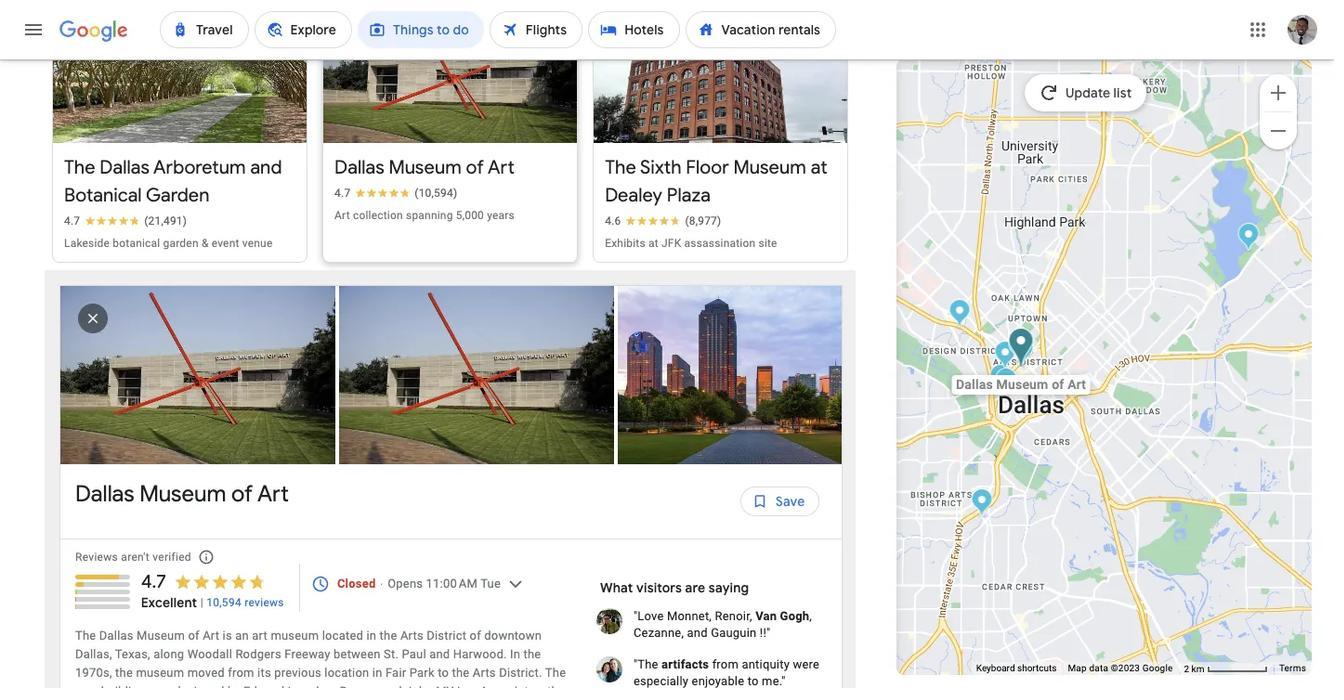Task type: describe. For each thing, give the bounding box(es) containing it.
aren't
[[121, 552, 150, 565]]

the dallas museum of art is an art museum located in the arts district of downtown dallas, texas, along woodall rodgers freeway between st. paul and harwood. in the 1970s, the museum moved from its previous location in fair park to the arts district. the new building was designed by edward larrabee barnes and john my lee associates, 
[[75, 630, 566, 689]]

nasher sculpture center image
[[1012, 337, 1034, 368]]

years
[[487, 209, 515, 222]]

1 horizontal spatial arts
[[473, 667, 496, 681]]

museum inside 'the dallas museum of art is an art museum located in the arts district of downtown dallas, texas, along woodall rodgers freeway between st. paul and harwood. in the 1970s, the museum moved from its previous location in fair park to the arts district. the new building was designed by edward larrabee barnes and john my lee associates,'
[[137, 630, 185, 644]]

enjoyable
[[692, 675, 745, 689]]

gauguin
[[711, 627, 757, 641]]

dallas museum of art image
[[1009, 328, 1034, 370]]

dallas inside the dallas arboretum and botanical garden
[[100, 156, 150, 180]]

perot museum of nature and science image
[[995, 341, 1016, 371]]

1 vertical spatial dallas museum of art
[[75, 481, 289, 509]]

monnet,
[[667, 610, 712, 624]]

"love
[[634, 610, 664, 624]]

an
[[235, 630, 249, 644]]

freeway
[[285, 648, 331, 662]]

!!"
[[760, 627, 771, 641]]

collection
[[353, 209, 403, 222]]

along
[[154, 648, 184, 662]]

cezanne,
[[634, 627, 684, 641]]

google
[[1143, 664, 1174, 674]]

designed
[[174, 685, 225, 689]]

tue
[[481, 578, 501, 591]]

woodall
[[188, 648, 232, 662]]

keyboard shortcuts
[[977, 664, 1057, 674]]

john f. kennedy memorial plaza image
[[996, 368, 1017, 398]]

dallas inside dallas museum of art element
[[75, 481, 134, 509]]

moved
[[187, 667, 225, 681]]

from inside 'the dallas museum of art is an art museum located in the arts district of downtown dallas, texas, along woodall rodgers freeway between st. paul and harwood. in the 1970s, the museum moved from its previous location in fair park to the arts district. the new building was designed by edward larrabee barnes and john my lee associates,'
[[228, 667, 254, 681]]

art inside 'the dallas museum of art is an art museum located in the arts district of downtown dallas, texas, along woodall rodgers freeway between st. paul and harwood. in the 1970s, the museum moved from its previous location in fair park to the arts district. the new building was designed by edward larrabee barnes and john my lee associates,'
[[203, 630, 220, 644]]

1 vertical spatial in
[[373, 667, 383, 681]]

paul
[[402, 648, 426, 662]]

me."
[[762, 675, 786, 689]]

main menu image
[[22, 19, 45, 41]]

fair
[[386, 667, 407, 681]]

site
[[759, 237, 778, 250]]

from inside from antiquity were especially enjoyable to me."
[[713, 658, 739, 672]]

10,594
[[206, 597, 242, 610]]

lakeside botanical garden & event venue
[[64, 237, 273, 250]]

, cezanne, and gauguin !!"
[[634, 610, 813, 641]]

harwood.
[[453, 648, 507, 662]]

map region
[[873, 0, 1335, 689]]

building
[[101, 685, 145, 689]]

1 horizontal spatial museum
[[271, 630, 319, 644]]

texas,
[[115, 648, 150, 662]]

the for the dallas arboretum and botanical garden
[[64, 156, 95, 180]]

4.7 for dallas museum of art
[[335, 187, 351, 200]]

its
[[258, 667, 271, 681]]

was
[[148, 685, 171, 689]]

and down district
[[430, 648, 450, 662]]

larrabee
[[288, 685, 337, 689]]

0 horizontal spatial at
[[649, 237, 659, 250]]

(21,491)
[[144, 215, 187, 228]]

and inside the dallas arboretum and botanical garden
[[250, 156, 282, 180]]

by
[[228, 685, 240, 689]]

museum inside the sixth floor museum at dealey plaza
[[734, 156, 807, 180]]

the dallas arboretum and botanical garden image
[[1238, 223, 1260, 253]]

terms link
[[1280, 664, 1307, 674]]

keyboard shortcuts button
[[977, 663, 1057, 676]]

district
[[427, 630, 467, 644]]

in
[[510, 648, 521, 662]]

4.6 out of 5 stars from 8,977 reviews image
[[605, 214, 722, 229]]

museum up (10,594)
[[389, 156, 462, 180]]

the right in
[[524, 648, 541, 662]]

what visitors are saying
[[600, 580, 750, 597]]

garden
[[146, 184, 210, 208]]

spanning
[[406, 209, 453, 222]]

1970s,
[[75, 667, 112, 681]]

(8,977)
[[686, 215, 722, 228]]

update list button
[[1025, 74, 1147, 112]]

antiquity
[[742, 658, 790, 672]]

2 list item from the left
[[339, 287, 618, 465]]

|
[[200, 597, 203, 610]]

are
[[686, 580, 706, 597]]

10,594 reviews link
[[206, 596, 284, 611]]

the for the sixth floor museum at dealey plaza
[[605, 156, 637, 180]]

lakeside
[[64, 237, 110, 250]]

artifacts
[[662, 658, 709, 672]]

klyde warren park image
[[1009, 333, 1030, 364]]

excellent
[[141, 595, 197, 612]]

previous
[[274, 667, 322, 681]]

3 list item from the left
[[618, 287, 897, 465]]

art
[[252, 630, 268, 644]]

,
[[810, 610, 813, 624]]

my
[[436, 685, 454, 689]]

located
[[322, 630, 364, 644]]

barnes
[[340, 685, 378, 689]]

john
[[405, 685, 433, 689]]

reviews
[[245, 597, 284, 610]]

5,000
[[456, 209, 484, 222]]

4.7 for the dallas arboretum and botanical garden
[[64, 215, 80, 228]]

km
[[1192, 664, 1205, 674]]

11:00 am
[[426, 578, 478, 591]]

0 vertical spatial in
[[367, 630, 377, 644]]



Task type: vqa. For each thing, say whether or not it's contained in the screenshot.


Task type: locate. For each thing, give the bounding box(es) containing it.
arts
[[401, 630, 424, 644], [473, 667, 496, 681]]

2 km button
[[1179, 663, 1274, 676]]

0 vertical spatial at
[[811, 156, 828, 180]]

1 vertical spatial museum
[[136, 667, 184, 681]]

museum up freeway
[[271, 630, 319, 644]]

1 horizontal spatial 4.7
[[141, 571, 166, 594]]

event
[[212, 237, 239, 250]]

new
[[75, 685, 98, 689]]

to up my
[[438, 667, 449, 681]]

reviews aren't verified
[[75, 552, 191, 565]]

0 horizontal spatial arts
[[401, 630, 424, 644]]

0 horizontal spatial from
[[228, 667, 254, 681]]

in left fair on the bottom of the page
[[373, 667, 383, 681]]

&
[[202, 237, 209, 250]]

update
[[1066, 85, 1111, 101]]

0 vertical spatial dallas museum of art
[[335, 156, 515, 180]]

reviews
[[75, 552, 118, 565]]

dallas up botanical
[[100, 156, 150, 180]]

museum up was
[[136, 667, 184, 681]]

keyboard
[[977, 664, 1016, 674]]

4.7 out of 5 stars from 21,491 reviews image
[[64, 214, 187, 229]]

4.7 out of 5 stars from 10,594 reviews. excellent. element
[[141, 571, 284, 613]]

dallas museum of art up verified
[[75, 481, 289, 509]]

4.7 up the excellent
[[141, 571, 166, 594]]

to inside 'the dallas museum of art is an art museum located in the arts district of downtown dallas, texas, along woodall rodgers freeway between st. paul and harwood. in the 1970s, the museum moved from its previous location in fair park to the arts district. the new building was designed by edward larrabee barnes and john my lee associates,'
[[438, 667, 449, 681]]

of
[[466, 156, 484, 180], [232, 481, 253, 509], [188, 630, 200, 644], [470, 630, 481, 644]]

the
[[64, 156, 95, 180], [605, 156, 637, 180], [75, 630, 96, 644], [545, 667, 566, 681]]

1 horizontal spatial to
[[748, 675, 759, 689]]

shortcuts
[[1018, 664, 1057, 674]]

zoom in map image
[[1268, 81, 1290, 104]]

to
[[438, 667, 449, 681], [748, 675, 759, 689]]

4.6
[[605, 215, 621, 228]]

reviews aren't verified image
[[184, 536, 229, 580]]

the up dallas,
[[75, 630, 96, 644]]

plaza
[[667, 184, 711, 208]]

and down "monnet,"
[[687, 627, 708, 641]]

⋅
[[379, 578, 385, 591]]

the sixth floor museum at dealey plaza image
[[990, 364, 1012, 395]]

in
[[367, 630, 377, 644], [373, 667, 383, 681]]

list item
[[60, 287, 339, 465], [339, 287, 618, 465], [618, 287, 897, 465]]

closed ⋅ opens 11:00 am tue
[[337, 578, 501, 591]]

dallas,
[[75, 648, 112, 662]]

the up 'dealey'
[[605, 156, 637, 180]]

renoir,
[[715, 610, 753, 624]]

jfk
[[662, 237, 682, 250]]

from up 'enjoyable'
[[713, 658, 739, 672]]

district.
[[499, 667, 543, 681]]

0 vertical spatial arts
[[401, 630, 424, 644]]

rodgers
[[236, 648, 282, 662]]

the sixth floor museum at dealey plaza
[[605, 156, 828, 208]]

0 horizontal spatial to
[[438, 667, 449, 681]]

dallas museum of art element
[[75, 480, 289, 525]]

1 vertical spatial 4.7
[[64, 215, 80, 228]]

©2023
[[1112, 664, 1141, 674]]

from antiquity were especially enjoyable to me."
[[634, 658, 820, 689]]

the inside the sixth floor museum at dealey plaza
[[605, 156, 637, 180]]

dallas
[[100, 156, 150, 180], [335, 156, 385, 180], [75, 481, 134, 509], [99, 630, 134, 644]]

the up botanical
[[64, 156, 95, 180]]

van
[[756, 610, 777, 624]]

lee
[[457, 685, 477, 689]]

the inside the dallas arboretum and botanical garden
[[64, 156, 95, 180]]

at inside the sixth floor museum at dealey plaza
[[811, 156, 828, 180]]

venue
[[242, 237, 273, 250]]

zoom out map image
[[1268, 119, 1290, 142]]

art collection spanning 5,000 years
[[335, 209, 515, 222]]

verified
[[153, 552, 191, 565]]

what
[[600, 580, 633, 597]]

arboretum
[[153, 156, 246, 180]]

associates,
[[480, 685, 544, 689]]

dallas museum of art up (10,594)
[[335, 156, 515, 180]]

4.7 up lakeside
[[64, 215, 80, 228]]

2 vertical spatial 4.7
[[141, 571, 166, 594]]

map data ©2023 google
[[1068, 664, 1174, 674]]

floor
[[686, 156, 729, 180]]

to inside from antiquity were especially enjoyable to me."
[[748, 675, 759, 689]]

dallas up texas,
[[99, 630, 134, 644]]

dallas up reviews
[[75, 481, 134, 509]]

1 vertical spatial at
[[649, 237, 659, 250]]

save button
[[741, 480, 820, 525]]

and
[[250, 156, 282, 180], [687, 627, 708, 641], [430, 648, 450, 662], [382, 685, 402, 689]]

the up st.
[[380, 630, 397, 644]]

0 vertical spatial 4.7
[[335, 187, 351, 200]]

visitors
[[637, 580, 682, 597]]

2
[[1185, 664, 1190, 674]]

arts up paul
[[401, 630, 424, 644]]

edward
[[244, 685, 285, 689]]

sixth
[[640, 156, 682, 180]]

were
[[793, 658, 820, 672]]

save
[[776, 494, 805, 511]]

0 horizontal spatial museum
[[136, 667, 184, 681]]

medieval times dinner & tournament image
[[949, 299, 971, 330]]

dallas zoo image
[[972, 488, 993, 519]]

museum right floor
[[734, 156, 807, 180]]

close detail image
[[71, 297, 115, 341]]

4.7
[[335, 187, 351, 200], [64, 215, 80, 228], [141, 571, 166, 594]]

0 vertical spatial museum
[[271, 630, 319, 644]]

terms
[[1280, 664, 1307, 674]]

dallas inside 'the dallas museum of art is an art museum located in the arts district of downtown dallas, texas, along woodall rodgers freeway between st. paul and harwood. in the 1970s, the museum moved from its previous location in fair park to the arts district. the new building was designed by edward larrabee barnes and john my lee associates,'
[[99, 630, 134, 644]]

and down fair on the bottom of the page
[[382, 685, 402, 689]]

"the artifacts
[[634, 658, 709, 672]]

list
[[60, 287, 897, 484]]

the up lee
[[452, 667, 470, 681]]

"the
[[634, 658, 659, 672]]

the dallas arboretum and botanical garden
[[64, 156, 282, 208]]

2 horizontal spatial 4.7
[[335, 187, 351, 200]]

2 km
[[1185, 664, 1207, 674]]

dallas up 4.7 out of 5 stars from 10,594 reviews image
[[335, 156, 385, 180]]

0 horizontal spatial dallas museum of art
[[75, 481, 289, 509]]

and right arboretum
[[250, 156, 282, 180]]

in up between
[[367, 630, 377, 644]]

1 horizontal spatial from
[[713, 658, 739, 672]]

4.7 up art collection spanning 5,000 years
[[335, 187, 351, 200]]

excellent | 10,594 reviews
[[141, 595, 284, 612]]

update list
[[1066, 85, 1133, 101]]

st.
[[384, 648, 399, 662]]

(10,594)
[[415, 187, 458, 200]]

to left me."
[[748, 675, 759, 689]]

museum up verified
[[140, 481, 226, 509]]

dealey
[[605, 184, 663, 208]]

1 horizontal spatial at
[[811, 156, 828, 180]]

the for the dallas museum of art is an art museum located in the arts district of downtown dallas, texas, along woodall rodgers freeway between st. paul and harwood. in the 1970s, the museum moved from its previous location in fair park to the arts district. the new building was designed by edward larrabee barnes and john my lee associates, 
[[75, 630, 96, 644]]

arts down "harwood."
[[473, 667, 496, 681]]

garden
[[163, 237, 199, 250]]

list
[[1114, 85, 1133, 101]]

1 horizontal spatial dallas museum of art
[[335, 156, 515, 180]]

4.7 out of 5 stars from 10,594 reviews image
[[335, 186, 458, 201]]

exhibits
[[605, 237, 646, 250]]

exhibits at jfk assassination site
[[605, 237, 778, 250]]

and inside , cezanne, and gauguin !!"
[[687, 627, 708, 641]]

location
[[325, 667, 369, 681]]

from
[[713, 658, 739, 672], [228, 667, 254, 681]]

museum up the along
[[137, 630, 185, 644]]

especially
[[634, 675, 689, 689]]

the up building
[[115, 667, 133, 681]]

the right district.
[[545, 667, 566, 681]]

is
[[223, 630, 232, 644]]

between
[[334, 648, 381, 662]]

"love monnet, renoir, van gogh
[[634, 610, 810, 624]]

1 vertical spatial arts
[[473, 667, 496, 681]]

from up by
[[228, 667, 254, 681]]

park
[[410, 667, 435, 681]]

data
[[1090, 664, 1109, 674]]

saying
[[709, 580, 750, 597]]

botanical
[[64, 184, 142, 208]]

1 list item from the left
[[60, 287, 339, 465]]

0 horizontal spatial 4.7
[[64, 215, 80, 228]]

botanical
[[113, 237, 160, 250]]



